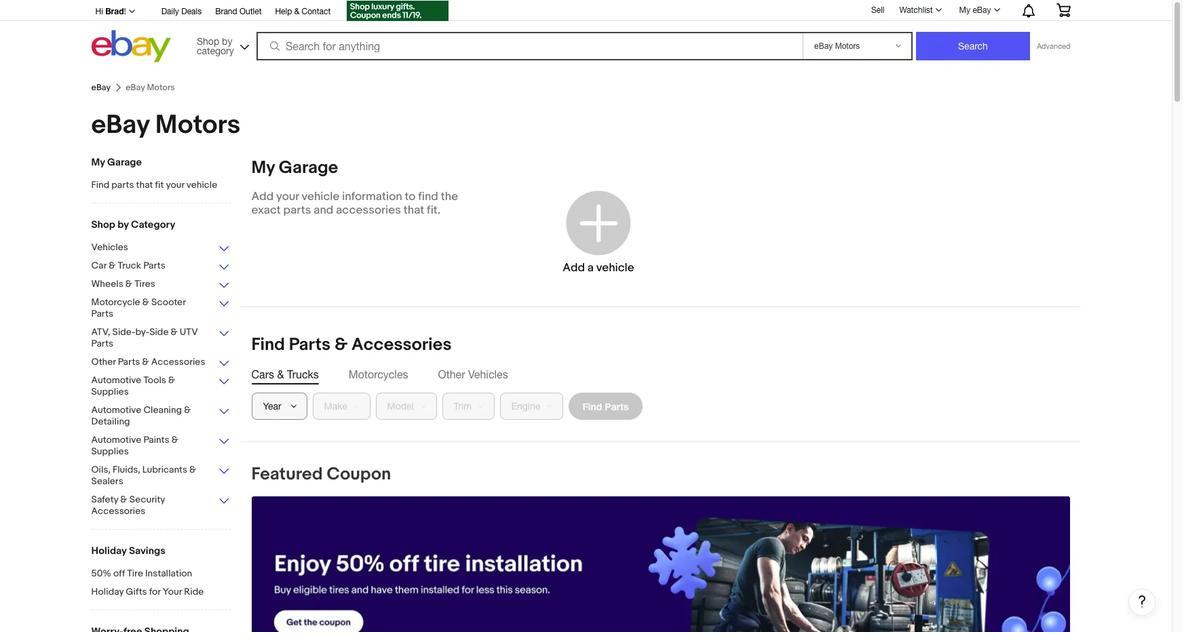Task type: vqa. For each thing, say whether or not it's contained in the screenshot.
the with to the bottom
no



Task type: locate. For each thing, give the bounding box(es) containing it.
1 supplies from the top
[[91, 386, 129, 398]]

1 horizontal spatial add
[[563, 261, 585, 274]]

parts
[[143, 260, 165, 271], [91, 308, 113, 320], [289, 335, 331, 356], [91, 338, 113, 349], [118, 356, 140, 368], [605, 401, 629, 412]]

car & truck parts button
[[91, 260, 230, 273]]

1 vertical spatial find
[[251, 335, 285, 356]]

wheels
[[91, 278, 123, 290]]

find
[[91, 179, 109, 191], [251, 335, 285, 356], [583, 401, 602, 412]]

0 horizontal spatial find
[[91, 179, 109, 191]]

0 vertical spatial holiday
[[91, 545, 127, 558]]

holiday up 50%
[[91, 545, 127, 558]]

0 vertical spatial shop
[[197, 36, 219, 46]]

shop inside 'shop by category'
[[197, 36, 219, 46]]

paints
[[143, 434, 169, 446]]

hi
[[95, 7, 103, 16]]

tools
[[143, 375, 166, 386]]

0 horizontal spatial add
[[251, 190, 274, 204]]

1 horizontal spatial parts
[[283, 204, 311, 217]]

vehicles inside vehicles car & truck parts wheels & tires motorcycle & scooter parts atv, side-by-side & utv parts other parts & accessories automotive tools & supplies automotive cleaning & detailing automotive paints & supplies oils, fluids, lubricants & sealers safety & security accessories
[[91, 242, 128, 253]]

find parts button
[[568, 393, 643, 420]]

none submit inside shop by category banner
[[916, 32, 1030, 60]]

0 vertical spatial vehicles
[[91, 242, 128, 253]]

other
[[91, 356, 116, 368], [438, 368, 465, 381]]

0 vertical spatial other
[[91, 356, 116, 368]]

by left category
[[117, 219, 129, 231]]

0 vertical spatial find
[[91, 179, 109, 191]]

2 vertical spatial automotive
[[91, 434, 141, 446]]

help & contact link
[[275, 5, 331, 20]]

automotive down detailing
[[91, 434, 141, 446]]

0 horizontal spatial parts
[[111, 179, 134, 191]]

tire
[[127, 568, 143, 580]]

motorcycles
[[349, 368, 408, 381]]

find parts
[[583, 401, 629, 412]]

add left and
[[251, 190, 274, 204]]

1 vertical spatial that
[[404, 204, 424, 217]]

automotive paints & supplies button
[[91, 434, 230, 459]]

that
[[136, 179, 153, 191], [404, 204, 424, 217]]

my inside 'account' navigation
[[959, 5, 970, 15]]

1 vertical spatial parts
[[283, 204, 311, 217]]

utv
[[180, 326, 198, 338]]

other parts & accessories button
[[91, 356, 230, 369]]

main content
[[241, 157, 1156, 632]]

detailing
[[91, 416, 130, 428]]

0 vertical spatial that
[[136, 179, 153, 191]]

automotive left tools on the left bottom of page
[[91, 375, 141, 386]]

1 vertical spatial holiday
[[91, 586, 124, 598]]

other inside vehicles car & truck parts wheels & tires motorcycle & scooter parts atv, side-by-side & utv parts other parts & accessories automotive tools & supplies automotive cleaning & detailing automotive paints & supplies oils, fluids, lubricants & sealers safety & security accessories
[[91, 356, 116, 368]]

atv, side-by-side & utv parts button
[[91, 326, 230, 351]]

1 vertical spatial ebay
[[91, 82, 111, 93]]

add a vehicle image
[[563, 187, 634, 258]]

0 horizontal spatial other
[[91, 356, 116, 368]]

add inside add your vehicle information to find the exact parts and accessories that fit.
[[251, 190, 274, 204]]

shop by category
[[197, 36, 234, 56]]

ebay
[[973, 5, 991, 15], [91, 82, 111, 93], [91, 109, 149, 141]]

garage
[[107, 156, 142, 169], [279, 157, 338, 178]]

my right "watchlist" "link"
[[959, 5, 970, 15]]

supplies up oils, at the bottom left
[[91, 446, 129, 457]]

tab list
[[251, 367, 1070, 382]]

1 vertical spatial automotive
[[91, 404, 141, 416]]

2 horizontal spatial my
[[959, 5, 970, 15]]

help & contact
[[275, 7, 331, 16]]

holiday inside the 50% off tire installation holiday gifts for your ride
[[91, 586, 124, 598]]

0 horizontal spatial garage
[[107, 156, 142, 169]]

1 horizontal spatial that
[[404, 204, 424, 217]]

car
[[91, 260, 107, 271]]

accessories
[[351, 335, 452, 356], [151, 356, 205, 368], [91, 506, 145, 517]]

parts left fit on the left top of page
[[111, 179, 134, 191]]

find parts that fit your vehicle
[[91, 179, 217, 191]]

deals
[[181, 7, 202, 16]]

other vehicles
[[438, 368, 508, 381]]

shop down deals at the left of page
[[197, 36, 219, 46]]

brad
[[105, 6, 124, 16]]

ebay for ebay motors
[[91, 109, 149, 141]]

2 horizontal spatial find
[[583, 401, 602, 412]]

the
[[441, 190, 458, 204]]

find inside button
[[583, 401, 602, 412]]

get the coupon image
[[347, 1, 449, 21]]

1 vertical spatial shop
[[91, 219, 115, 231]]

that inside add your vehicle information to find the exact parts and accessories that fit.
[[404, 204, 424, 217]]

tab list containing cars & trucks
[[251, 367, 1070, 382]]

1 vertical spatial vehicles
[[468, 368, 508, 381]]

2 vertical spatial find
[[583, 401, 602, 412]]

0 vertical spatial supplies
[[91, 386, 129, 398]]

information
[[342, 190, 402, 204]]

0 horizontal spatial vehicle
[[187, 179, 217, 191]]

shop up car
[[91, 219, 115, 231]]

and
[[314, 204, 333, 217]]

ride
[[184, 586, 204, 598]]

1 horizontal spatial other
[[438, 368, 465, 381]]

vehicle inside add your vehicle information to find the exact parts and accessories that fit.
[[302, 190, 340, 204]]

accessories down atv, side-by-side & utv parts dropdown button
[[151, 356, 205, 368]]

0 horizontal spatial shop
[[91, 219, 115, 231]]

0 horizontal spatial accessories
[[91, 506, 145, 517]]

my
[[959, 5, 970, 15], [91, 156, 105, 169], [251, 157, 275, 178]]

your left and
[[276, 190, 299, 204]]

my garage up exact
[[251, 157, 338, 178]]

1 vertical spatial supplies
[[91, 446, 129, 457]]

ebay motors
[[91, 109, 240, 141]]

1 horizontal spatial garage
[[279, 157, 338, 178]]

supplies up detailing
[[91, 386, 129, 398]]

my garage
[[91, 156, 142, 169], [251, 157, 338, 178]]

parts
[[111, 179, 134, 191], [283, 204, 311, 217]]

motors
[[155, 109, 240, 141]]

fit.
[[427, 204, 441, 217]]

motorcycle & scooter parts button
[[91, 297, 230, 321]]

advanced link
[[1030, 33, 1077, 60]]

automotive left cleaning
[[91, 404, 141, 416]]

accessories up motorcycles
[[351, 335, 452, 356]]

off
[[113, 568, 125, 580]]

atv,
[[91, 326, 110, 338]]

1 horizontal spatial your
[[276, 190, 299, 204]]

2 holiday from the top
[[91, 586, 124, 598]]

vehicle left information
[[302, 190, 340, 204]]

my garage up find parts that fit your vehicle
[[91, 156, 142, 169]]

add inside button
[[563, 261, 585, 274]]

0 vertical spatial automotive
[[91, 375, 141, 386]]

1 vertical spatial add
[[563, 261, 585, 274]]

holiday down 50%
[[91, 586, 124, 598]]

0 vertical spatial ebay
[[973, 5, 991, 15]]

holiday gifts for your ride link
[[91, 586, 230, 599]]

0 horizontal spatial by
[[117, 219, 129, 231]]

0 horizontal spatial that
[[136, 179, 153, 191]]

safety
[[91, 494, 118, 506]]

garage up and
[[279, 157, 338, 178]]

1 horizontal spatial by
[[222, 36, 232, 46]]

vehicle inside find parts that fit your vehicle link
[[187, 179, 217, 191]]

2 vertical spatial accessories
[[91, 506, 145, 517]]

0 vertical spatial add
[[251, 190, 274, 204]]

add left a
[[563, 261, 585, 274]]

1 vertical spatial accessories
[[151, 356, 205, 368]]

that left fit on the left top of page
[[136, 179, 153, 191]]

holiday savings
[[91, 545, 165, 558]]

1 horizontal spatial vehicle
[[302, 190, 340, 204]]

0 vertical spatial by
[[222, 36, 232, 46]]

1 vertical spatial by
[[117, 219, 129, 231]]

1 vertical spatial other
[[438, 368, 465, 381]]

2 automotive from the top
[[91, 404, 141, 416]]

advanced
[[1037, 42, 1070, 50]]

accessories down "sealers"
[[91, 506, 145, 517]]

1 horizontal spatial shop
[[197, 36, 219, 46]]

by inside 'shop by category'
[[222, 36, 232, 46]]

2 horizontal spatial vehicle
[[596, 261, 634, 274]]

featured
[[251, 464, 323, 485]]

watchlist link
[[892, 2, 948, 18]]

vehicle right fit on the left top of page
[[187, 179, 217, 191]]

find for find parts
[[583, 401, 602, 412]]

vehicle right a
[[596, 261, 634, 274]]

vehicle inside add a vehicle button
[[596, 261, 634, 274]]

shop by category button
[[191, 30, 252, 59]]

1 horizontal spatial find
[[251, 335, 285, 356]]

add a vehicle
[[563, 261, 634, 274]]

shop for shop by category
[[197, 36, 219, 46]]

security
[[129, 494, 165, 506]]

that left fit.
[[404, 204, 424, 217]]

parts left and
[[283, 204, 311, 217]]

!
[[124, 7, 126, 16]]

1 horizontal spatial vehicles
[[468, 368, 508, 381]]

to
[[405, 190, 416, 204]]

1 horizontal spatial my
[[251, 157, 275, 178]]

by down brand on the top
[[222, 36, 232, 46]]

garage up find parts that fit your vehicle
[[107, 156, 142, 169]]

ebay link
[[91, 82, 111, 93]]

0 vertical spatial accessories
[[351, 335, 452, 356]]

contact
[[302, 7, 331, 16]]

holiday
[[91, 545, 127, 558], [91, 586, 124, 598]]

side-
[[112, 326, 135, 338]]

your right fit on the left top of page
[[166, 179, 184, 191]]

0 horizontal spatial your
[[166, 179, 184, 191]]

2 vertical spatial ebay
[[91, 109, 149, 141]]

None submit
[[916, 32, 1030, 60]]

vehicles button
[[91, 242, 230, 254]]

0 horizontal spatial vehicles
[[91, 242, 128, 253]]

my up find parts that fit your vehicle
[[91, 156, 105, 169]]

fluids,
[[113, 464, 140, 476]]

gifts
[[126, 586, 147, 598]]

supplies
[[91, 386, 129, 398], [91, 446, 129, 457]]

None text field
[[251, 497, 1070, 632]]

2 supplies from the top
[[91, 446, 129, 457]]

brand outlet link
[[215, 5, 262, 20]]

watchlist
[[899, 5, 933, 15]]

my up exact
[[251, 157, 275, 178]]

shop for shop by category
[[91, 219, 115, 231]]

brand
[[215, 7, 237, 16]]



Task type: describe. For each thing, give the bounding box(es) containing it.
account navigation
[[88, 0, 1081, 23]]

side
[[149, 326, 169, 338]]

vehicles car & truck parts wheels & tires motorcycle & scooter parts atv, side-by-side & utv parts other parts & accessories automotive tools & supplies automotive cleaning & detailing automotive paints & supplies oils, fluids, lubricants & sealers safety & security accessories
[[91, 242, 205, 517]]

ebay for ebay
[[91, 82, 111, 93]]

add for add a vehicle
[[563, 261, 585, 274]]

exact
[[251, 204, 281, 217]]

find for find parts that fit your vehicle
[[91, 179, 109, 191]]

oils, fluids, lubricants & sealers button
[[91, 464, 230, 489]]

1 holiday from the top
[[91, 545, 127, 558]]

your
[[163, 586, 182, 598]]

parts inside add your vehicle information to find the exact parts and accessories that fit.
[[283, 204, 311, 217]]

find parts & accessories
[[251, 335, 452, 356]]

50% off tire installation link
[[91, 568, 230, 581]]

category
[[197, 45, 234, 56]]

daily deals
[[161, 7, 202, 16]]

accessories
[[336, 204, 401, 217]]

0 horizontal spatial my
[[91, 156, 105, 169]]

ebay inside 'account' navigation
[[973, 5, 991, 15]]

for
[[149, 586, 160, 598]]

main content containing my garage
[[241, 157, 1156, 632]]

tires
[[134, 278, 155, 290]]

tab list inside main content
[[251, 367, 1070, 382]]

0 horizontal spatial my garage
[[91, 156, 142, 169]]

my ebay
[[959, 5, 991, 15]]

cars & trucks
[[251, 368, 319, 381]]

0 vertical spatial parts
[[111, 179, 134, 191]]

1 horizontal spatial my garage
[[251, 157, 338, 178]]

by for category
[[117, 219, 129, 231]]

shop by category
[[91, 219, 175, 231]]

& inside 'account' navigation
[[294, 7, 299, 16]]

by-
[[135, 326, 149, 338]]

category
[[131, 219, 175, 231]]

cleaning
[[143, 404, 182, 416]]

add a vehicle button
[[514, 171, 683, 293]]

50%
[[91, 568, 111, 580]]

2 horizontal spatial accessories
[[351, 335, 452, 356]]

brand outlet
[[215, 7, 262, 16]]

your shopping cart image
[[1056, 3, 1071, 17]]

fit
[[155, 179, 164, 191]]

hi brad !
[[95, 6, 126, 16]]

vehicle for add your vehicle information to find the exact parts and accessories that fit.
[[302, 190, 340, 204]]

sell link
[[865, 5, 891, 15]]

coupon
[[327, 464, 391, 485]]

help
[[275, 7, 292, 16]]

enjoy 50% off tire installation image
[[251, 497, 1070, 632]]

scooter
[[151, 297, 186, 308]]

featured coupon
[[251, 464, 391, 485]]

truck
[[118, 260, 141, 271]]

savings
[[129, 545, 165, 558]]

add your vehicle information to find the exact parts and accessories that fit.
[[251, 190, 458, 217]]

find
[[418, 190, 438, 204]]

Search for anything text field
[[259, 33, 800, 59]]

shop by category banner
[[88, 0, 1081, 66]]

find parts that fit your vehicle link
[[91, 179, 230, 192]]

wheels & tires button
[[91, 278, 230, 291]]

help, opens dialogs image
[[1135, 595, 1149, 609]]

by for category
[[222, 36, 232, 46]]

my inside main content
[[251, 157, 275, 178]]

add for add your vehicle information to find the exact parts and accessories that fit.
[[251, 190, 274, 204]]

vehicle for add a vehicle
[[596, 261, 634, 274]]

a
[[588, 261, 594, 274]]

cars
[[251, 368, 274, 381]]

daily
[[161, 7, 179, 16]]

motorcycle
[[91, 297, 140, 308]]

1 horizontal spatial accessories
[[151, 356, 205, 368]]

outlet
[[240, 7, 262, 16]]

safety & security accessories button
[[91, 494, 230, 518]]

automotive tools & supplies button
[[91, 375, 230, 399]]

lubricants
[[142, 464, 187, 476]]

daily deals link
[[161, 5, 202, 20]]

my ebay link
[[952, 2, 1006, 18]]

oils,
[[91, 464, 111, 476]]

your inside add your vehicle information to find the exact parts and accessories that fit.
[[276, 190, 299, 204]]

parts inside button
[[605, 401, 629, 412]]

sealers
[[91, 476, 123, 487]]

find for find parts & accessories
[[251, 335, 285, 356]]

1 automotive from the top
[[91, 375, 141, 386]]

3 automotive from the top
[[91, 434, 141, 446]]

50% off tire installation holiday gifts for your ride
[[91, 568, 204, 598]]

automotive cleaning & detailing button
[[91, 404, 230, 429]]

sell
[[871, 5, 885, 15]]

trucks
[[287, 368, 319, 381]]

installation
[[145, 568, 192, 580]]



